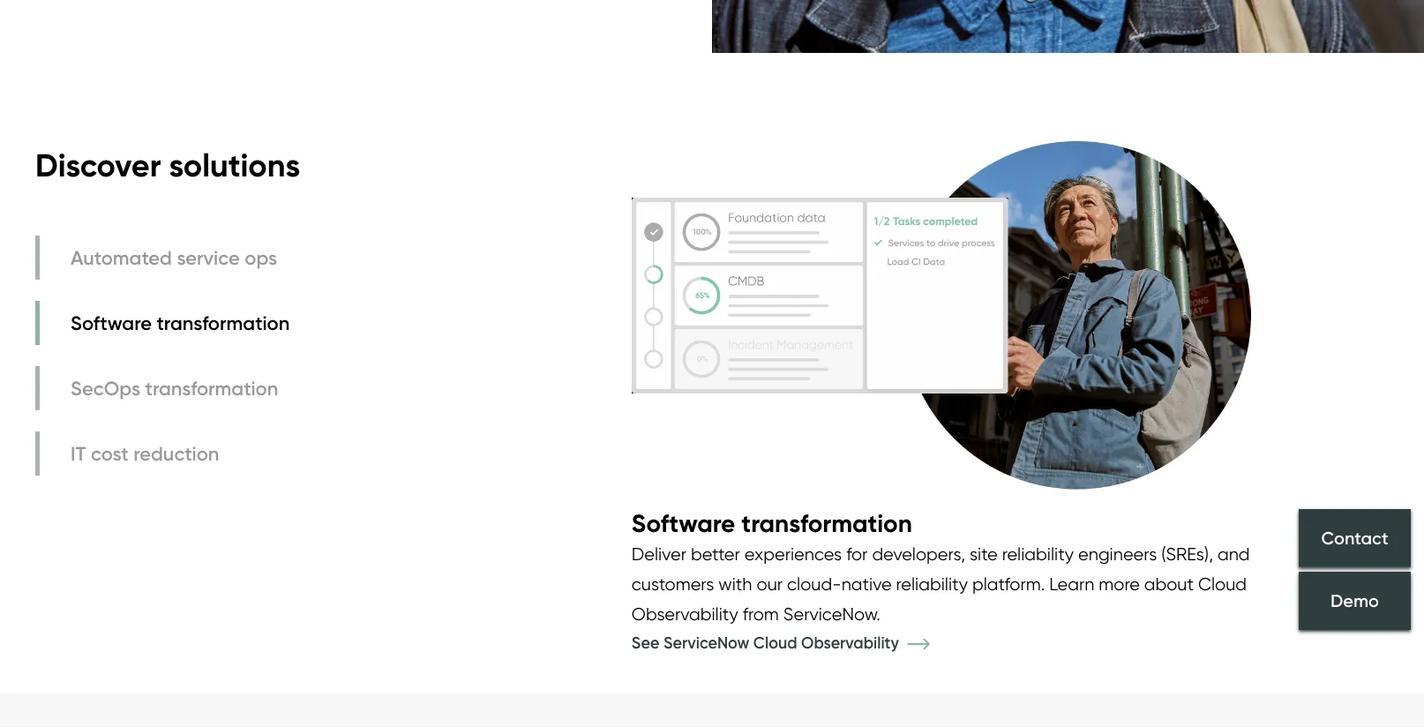 Task type: describe. For each thing, give the bounding box(es) containing it.
software transformation deliver better experiences for developers, site reliability engineers (sres), and customers with our cloud-native reliability platform. learn more about cloud observability from servicenow.
[[632, 507, 1250, 625]]

reduction
[[133, 441, 219, 465]]

our
[[757, 573, 783, 595]]

0 vertical spatial reliability
[[1002, 543, 1074, 565]]

1 vertical spatial cloud
[[753, 633, 797, 652]]

see
[[632, 633, 660, 652]]

software transformation link
[[35, 301, 294, 345]]

secops transformation link
[[35, 366, 294, 410]]

it
[[71, 441, 86, 465]]

software transformation
[[71, 311, 290, 334]]

platform.
[[972, 573, 1045, 595]]

see servicenow cloud observability
[[632, 633, 903, 652]]

discover solutions
[[35, 146, 300, 185]]

0 horizontal spatial reliability
[[896, 573, 968, 595]]

from
[[743, 603, 779, 625]]

with
[[719, 573, 752, 595]]

cloud-
[[787, 573, 841, 595]]

servicenow.
[[783, 603, 881, 625]]

learn
[[1049, 573, 1094, 595]]

native
[[841, 573, 892, 595]]

software for software transformation
[[71, 311, 152, 334]]

automated service ops link
[[35, 235, 294, 280]]

solutions
[[169, 146, 300, 185]]

for
[[846, 543, 868, 565]]

deliver
[[632, 543, 686, 565]]

better
[[691, 543, 740, 565]]

lead the business with software innovation image
[[632, 124, 1252, 507]]

cloud inside software transformation deliver better experiences for developers, site reliability engineers (sres), and customers with our cloud-native reliability platform. learn more about cloud observability from servicenow.
[[1198, 573, 1247, 595]]



Task type: vqa. For each thing, say whether or not it's contained in the screenshot.
Get Started link
no



Task type: locate. For each thing, give the bounding box(es) containing it.
0 vertical spatial software
[[71, 311, 152, 334]]

cloud down the and
[[1198, 573, 1247, 595]]

demo link
[[1299, 572, 1411, 630]]

1 horizontal spatial reliability
[[1002, 543, 1074, 565]]

servicenow
[[663, 633, 749, 652]]

1 vertical spatial reliability
[[896, 573, 968, 595]]

1 vertical spatial transformation
[[145, 376, 278, 400]]

observability down customers
[[632, 603, 738, 625]]

observability
[[632, 603, 738, 625], [801, 633, 899, 652]]

discover
[[35, 146, 161, 185]]

developers,
[[872, 543, 965, 565]]

go to servicenow account image
[[1376, 24, 1398, 46]]

observability down servicenow.
[[801, 633, 899, 652]]

streamline service delivery for technology excellence image
[[0, 0, 1424, 53], [0, 0, 1424, 53]]

engineers
[[1078, 543, 1157, 565]]

more
[[1099, 573, 1140, 595]]

reliability
[[1002, 543, 1074, 565], [896, 573, 968, 595]]

0 horizontal spatial observability
[[632, 603, 738, 625]]

software
[[71, 311, 152, 334], [632, 507, 735, 538]]

cloud
[[1198, 573, 1247, 595], [753, 633, 797, 652]]

0 vertical spatial cloud
[[1198, 573, 1247, 595]]

transformation inside software transformation deliver better experiences for developers, site reliability engineers (sres), and customers with our cloud-native reliability platform. learn more about cloud observability from servicenow.
[[742, 507, 912, 538]]

0 horizontal spatial cloud
[[753, 633, 797, 652]]

transformation
[[157, 311, 290, 334], [145, 376, 278, 400], [742, 507, 912, 538]]

it cost reduction link
[[35, 431, 294, 475]]

observability inside software transformation deliver better experiences for developers, site reliability engineers (sres), and customers with our cloud-native reliability platform. learn more about cloud observability from servicenow.
[[632, 603, 738, 625]]

0 vertical spatial transformation
[[157, 311, 290, 334]]

software for software transformation deliver better experiences for developers, site reliability engineers (sres), and customers with our cloud-native reliability platform. learn more about cloud observability from servicenow.
[[632, 507, 735, 538]]

secops transformation
[[71, 376, 278, 400]]

transformation for secops transformation
[[145, 376, 278, 400]]

customers
[[632, 573, 714, 595]]

reliability down developers,
[[896, 573, 968, 595]]

service
[[177, 245, 240, 269]]

reliability up 'platform.'
[[1002, 543, 1074, 565]]

site
[[970, 543, 998, 565]]

software up secops
[[71, 311, 152, 334]]

see servicenow cloud observability link
[[632, 633, 956, 652]]

contact
[[1321, 527, 1388, 548]]

secops
[[71, 376, 140, 400]]

1 vertical spatial observability
[[801, 633, 899, 652]]

0 vertical spatial observability
[[632, 603, 738, 625]]

and
[[1218, 543, 1250, 565]]

automated
[[71, 245, 172, 269]]

it cost reduction
[[71, 441, 219, 465]]

2 vertical spatial transformation
[[742, 507, 912, 538]]

demo
[[1331, 590, 1379, 611]]

transformation for software transformation
[[157, 311, 290, 334]]

experiences
[[745, 543, 842, 565]]

1 vertical spatial software
[[632, 507, 735, 538]]

cloud down from
[[753, 633, 797, 652]]

(sres),
[[1161, 543, 1213, 565]]

transformation for software transformation deliver better experiences for developers, site reliability engineers (sres), and customers with our cloud-native reliability platform. learn more about cloud observability from servicenow.
[[742, 507, 912, 538]]

transformation down service
[[157, 311, 290, 334]]

automated service ops
[[71, 245, 277, 269]]

0 horizontal spatial software
[[71, 311, 152, 334]]

transformation up for
[[742, 507, 912, 538]]

ops
[[245, 245, 277, 269]]

1 horizontal spatial cloud
[[1198, 573, 1247, 595]]

transformation down software transformation
[[145, 376, 278, 400]]

1 horizontal spatial software
[[632, 507, 735, 538]]

1 horizontal spatial observability
[[801, 633, 899, 652]]

software up deliver at the left bottom
[[632, 507, 735, 538]]

about
[[1144, 573, 1194, 595]]

cost
[[91, 441, 129, 465]]

contact link
[[1299, 509, 1411, 567]]

software inside software transformation deliver better experiences for developers, site reliability engineers (sres), and customers with our cloud-native reliability platform. learn more about cloud observability from servicenow.
[[632, 507, 735, 538]]



